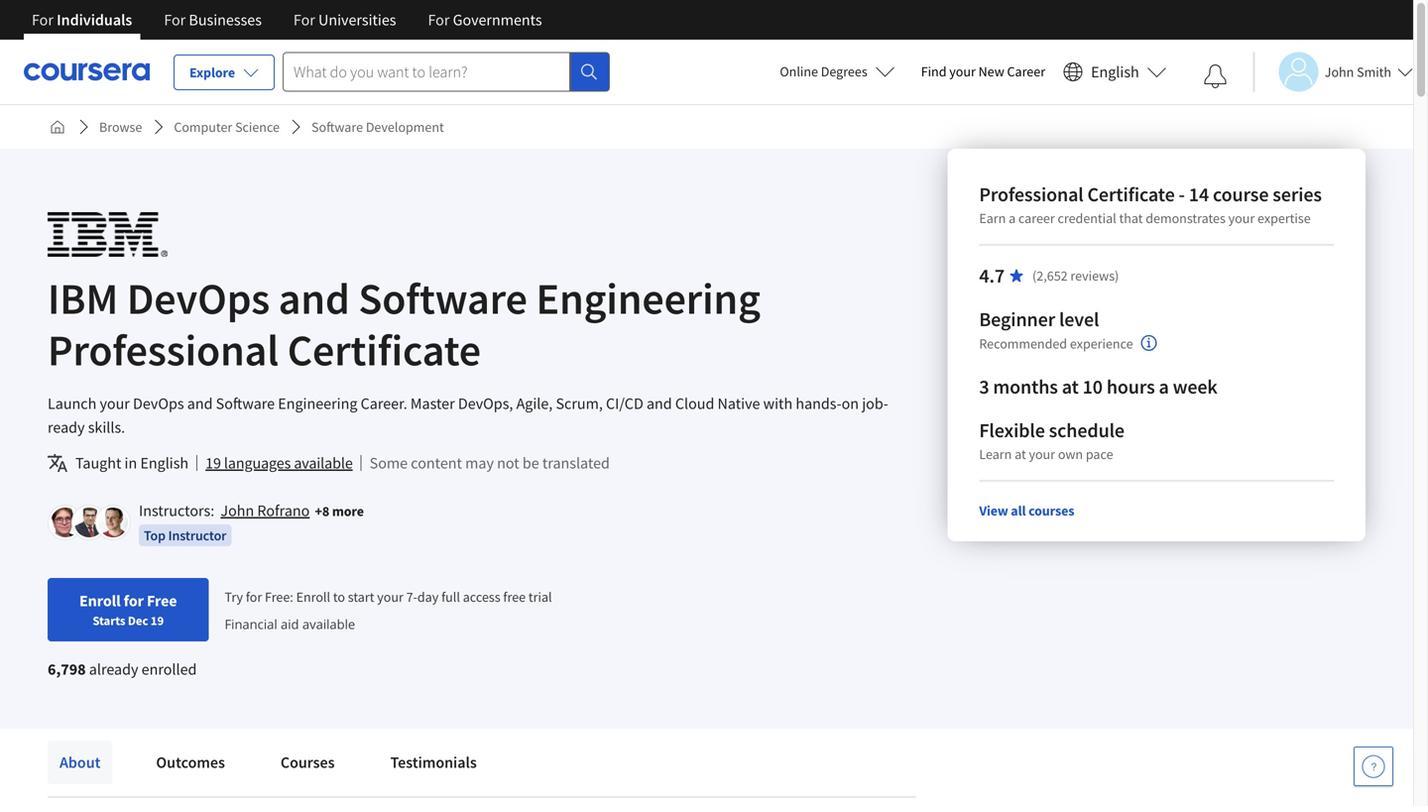 Task type: vqa. For each thing, say whether or not it's contained in the screenshot.
the middle DATA
no



Task type: locate. For each thing, give the bounding box(es) containing it.
0 vertical spatial available
[[294, 453, 353, 473]]

instructors: john rofrano +8 more top instructor
[[139, 501, 364, 545]]

1 vertical spatial at
[[1015, 445, 1026, 463]]

access
[[463, 588, 501, 606]]

1 vertical spatial devops
[[133, 394, 184, 414]]

governments
[[453, 10, 542, 30]]

beginner level
[[979, 307, 1099, 332]]

0 vertical spatial certificate
[[1088, 182, 1175, 207]]

ready
[[48, 418, 85, 437]]

1 horizontal spatial english
[[1091, 62, 1139, 82]]

flexible schedule learn at your own pace
[[979, 418, 1125, 463]]

free:
[[265, 588, 293, 606]]

english right career
[[1091, 62, 1139, 82]]

0 horizontal spatial professional
[[48, 322, 279, 377]]

enroll
[[296, 588, 330, 606], [79, 591, 121, 611]]

john inside instructors: john rofrano +8 more top instructor
[[221, 501, 254, 521]]

testimonials
[[390, 753, 477, 773]]

for up the dec
[[124, 591, 144, 611]]

for left businesses
[[164, 10, 186, 30]]

for
[[246, 588, 262, 606], [124, 591, 144, 611]]

recommended experience
[[979, 335, 1133, 353]]

english right in
[[140, 453, 189, 473]]

trial
[[529, 588, 552, 606]]

show notifications image
[[1204, 64, 1228, 88]]

credential
[[1058, 209, 1117, 227]]

4 for from the left
[[428, 10, 450, 30]]

software development link
[[304, 109, 452, 145]]

professional up career
[[979, 182, 1084, 207]]

start
[[348, 588, 374, 606]]

week
[[1173, 374, 1218, 399]]

your left the 7-
[[377, 588, 404, 606]]

0 vertical spatial john
[[1325, 63, 1354, 81]]

view
[[979, 502, 1008, 520]]

2 horizontal spatial and
[[647, 394, 672, 414]]

1 horizontal spatial enroll
[[296, 588, 330, 606]]

1 horizontal spatial john
[[1325, 63, 1354, 81]]

0 horizontal spatial 19
[[151, 613, 164, 629]]

None search field
[[283, 52, 610, 92]]

0 vertical spatial devops
[[127, 271, 270, 326]]

0 horizontal spatial for
[[124, 591, 144, 611]]

testimonials link
[[378, 741, 489, 785]]

earn
[[979, 209, 1006, 227]]

your inside launch your devops and software engineering career. master devops, agile, scrum, ci/cd and cloud native with hands-on job- ready skills.
[[100, 394, 130, 414]]

1 vertical spatial professional
[[48, 322, 279, 377]]

0 horizontal spatial a
[[1009, 209, 1016, 227]]

some content may not be translated
[[370, 453, 610, 473]]

your down course
[[1229, 209, 1255, 227]]

professional
[[979, 182, 1084, 207], [48, 322, 279, 377]]

john rofrano image
[[51, 508, 80, 538]]

john
[[1325, 63, 1354, 81], [221, 501, 254, 521]]

enroll up "starts"
[[79, 591, 121, 611]]

for for individuals
[[32, 10, 53, 30]]

agile,
[[516, 394, 553, 414]]

your right find
[[950, 62, 976, 80]]

flexible
[[979, 418, 1045, 443]]

a left week
[[1159, 374, 1169, 399]]

1 horizontal spatial for
[[246, 588, 262, 606]]

What do you want to learn? text field
[[283, 52, 570, 92]]

john left smith
[[1325, 63, 1354, 81]]

certificate inside professional certificate - 14 course series earn a career credential that demonstrates your expertise
[[1088, 182, 1175, 207]]

0 vertical spatial at
[[1062, 374, 1079, 399]]

1 horizontal spatial professional
[[979, 182, 1084, 207]]

computer
[[174, 118, 232, 136]]

1 vertical spatial available
[[302, 615, 355, 633]]

available up +8
[[294, 453, 353, 473]]

19 left "languages" at the bottom
[[205, 453, 221, 473]]

0 horizontal spatial john
[[221, 501, 254, 521]]

for individuals
[[32, 10, 132, 30]]

6,798
[[48, 660, 86, 679]]

find
[[921, 62, 947, 80]]

certificate
[[1088, 182, 1175, 207], [287, 322, 481, 377]]

months
[[993, 374, 1058, 399]]

available down to
[[302, 615, 355, 633]]

some
[[370, 453, 408, 473]]

devops
[[127, 271, 270, 326], [133, 394, 184, 414]]

schedule
[[1049, 418, 1125, 443]]

14
[[1189, 182, 1209, 207]]

your left own
[[1029, 445, 1055, 463]]

businesses
[[189, 10, 262, 30]]

full
[[441, 588, 460, 606]]

computer science link
[[166, 109, 288, 145]]

taught in english
[[75, 453, 189, 473]]

for for try
[[246, 588, 262, 606]]

for universities
[[294, 10, 396, 30]]

for inside enroll for free starts dec 19
[[124, 591, 144, 611]]

1 horizontal spatial engineering
[[536, 271, 761, 326]]

professional up skills.
[[48, 322, 279, 377]]

0 vertical spatial professional
[[979, 182, 1084, 207]]

engineering inside ibm devops and software engineering professional certificate
[[536, 271, 761, 326]]

day
[[418, 588, 439, 606]]

rofrano
[[257, 501, 310, 521]]

19 inside enroll for free starts dec 19
[[151, 613, 164, 629]]

for for governments
[[428, 10, 450, 30]]

your inside try for free: enroll to start your 7-day full access free trial financial aid available
[[377, 588, 404, 606]]

1 vertical spatial english
[[140, 453, 189, 473]]

at left 10
[[1062, 374, 1079, 399]]

1 horizontal spatial 19
[[205, 453, 221, 473]]

more
[[332, 502, 364, 520]]

your inside flexible schedule learn at your own pace
[[1029, 445, 1055, 463]]

1 horizontal spatial and
[[279, 271, 350, 326]]

1 vertical spatial software
[[358, 271, 528, 326]]

home image
[[50, 119, 65, 135]]

already
[[89, 660, 138, 679]]

english
[[1091, 62, 1139, 82], [140, 453, 189, 473]]

19 right the dec
[[151, 613, 164, 629]]

1 vertical spatial engineering
[[278, 394, 358, 414]]

your inside professional certificate - 14 course series earn a career credential that demonstrates your expertise
[[1229, 209, 1255, 227]]

2 vertical spatial software
[[216, 394, 275, 414]]

for businesses
[[164, 10, 262, 30]]

hours
[[1107, 374, 1155, 399]]

for right the try
[[246, 588, 262, 606]]

1 vertical spatial a
[[1159, 374, 1169, 399]]

1 for from the left
[[32, 10, 53, 30]]

to
[[333, 588, 345, 606]]

enroll left to
[[296, 588, 330, 606]]

your up skills.
[[100, 394, 130, 414]]

ibm image
[[48, 212, 168, 257]]

0 vertical spatial english
[[1091, 62, 1139, 82]]

for up what do you want to learn? text field
[[428, 10, 450, 30]]

0 horizontal spatial engineering
[[278, 394, 358, 414]]

0 horizontal spatial english
[[140, 453, 189, 473]]

with
[[763, 394, 793, 414]]

series
[[1273, 182, 1322, 207]]

0 vertical spatial a
[[1009, 209, 1016, 227]]

native
[[718, 394, 760, 414]]

3 for from the left
[[294, 10, 315, 30]]

for left "universities"
[[294, 10, 315, 30]]

0 horizontal spatial enroll
[[79, 591, 121, 611]]

for inside try for free: enroll to start your 7-day full access free trial financial aid available
[[246, 588, 262, 606]]

0 vertical spatial 19
[[205, 453, 221, 473]]

a inside professional certificate - 14 course series earn a career credential that demonstrates your expertise
[[1009, 209, 1016, 227]]

john left rofrano
[[221, 501, 254, 521]]

beginner
[[979, 307, 1055, 332]]

devops inside ibm devops and software engineering professional certificate
[[127, 271, 270, 326]]

at
[[1062, 374, 1079, 399], [1015, 445, 1026, 463]]

for left 'individuals'
[[32, 10, 53, 30]]

cloud
[[675, 394, 715, 414]]

coursera image
[[24, 56, 150, 88]]

at right learn
[[1015, 445, 1026, 463]]

1 vertical spatial certificate
[[287, 322, 481, 377]]

0 horizontal spatial at
[[1015, 445, 1026, 463]]

1 horizontal spatial at
[[1062, 374, 1079, 399]]

1 vertical spatial 19
[[151, 613, 164, 629]]

content
[[411, 453, 462, 473]]

1 horizontal spatial certificate
[[1088, 182, 1175, 207]]

certificate up career.
[[287, 322, 481, 377]]

0 vertical spatial engineering
[[536, 271, 761, 326]]

certificate up that
[[1088, 182, 1175, 207]]

ibm devops and software engineering professional certificate
[[48, 271, 761, 377]]

1 vertical spatial john
[[221, 501, 254, 521]]

2 for from the left
[[164, 10, 186, 30]]

courses
[[281, 753, 335, 773]]

19
[[205, 453, 221, 473], [151, 613, 164, 629]]

a right earn
[[1009, 209, 1016, 227]]

courses
[[1029, 502, 1075, 520]]

on
[[842, 394, 859, 414]]

browse
[[99, 118, 142, 136]]

0 horizontal spatial certificate
[[287, 322, 481, 377]]

and inside ibm devops and software engineering professional certificate
[[279, 271, 350, 326]]

available inside button
[[294, 453, 353, 473]]

find your new career
[[921, 62, 1046, 80]]

aid
[[281, 615, 299, 633]]



Task type: describe. For each thing, give the bounding box(es) containing it.
explore button
[[174, 55, 275, 90]]

skills.
[[88, 418, 125, 437]]

translated
[[542, 453, 610, 473]]

launch your devops and software engineering career. master devops, agile, scrum, ci/cd and cloud native with hands-on job- ready skills.
[[48, 394, 889, 437]]

universities
[[318, 10, 396, 30]]

john smith
[[1325, 63, 1392, 81]]

7-
[[406, 588, 418, 606]]

job-
[[862, 394, 889, 414]]

banner navigation
[[16, 0, 558, 55]]

may
[[465, 453, 494, 473]]

course
[[1213, 182, 1269, 207]]

abhishek gagneja image
[[74, 508, 104, 538]]

for for enroll
[[124, 591, 144, 611]]

+8 more button
[[315, 501, 364, 521]]

at inside flexible schedule learn at your own pace
[[1015, 445, 1026, 463]]

enroll inside try for free: enroll to start your 7-day full access free trial financial aid available
[[296, 588, 330, 606]]

for governments
[[428, 10, 542, 30]]

recommended
[[979, 335, 1067, 353]]

enroll inside enroll for free starts dec 19
[[79, 591, 121, 611]]

for for universities
[[294, 10, 315, 30]]

joseph santarcangelo image
[[98, 508, 128, 538]]

(2,652 reviews)
[[1033, 267, 1119, 285]]

0 horizontal spatial and
[[187, 394, 213, 414]]

for for businesses
[[164, 10, 186, 30]]

find your new career link
[[911, 60, 1055, 84]]

help center image
[[1362, 755, 1386, 779]]

information about difficulty level pre-requisites. image
[[1141, 335, 1157, 351]]

john inside popup button
[[1325, 63, 1354, 81]]

demonstrates
[[1146, 209, 1226, 227]]

online degrees
[[780, 62, 868, 80]]

reviews)
[[1071, 267, 1119, 285]]

enrolled
[[142, 660, 197, 679]]

starts
[[93, 613, 125, 629]]

hands-
[[796, 394, 842, 414]]

software development
[[311, 118, 444, 136]]

all
[[1011, 502, 1026, 520]]

degrees
[[821, 62, 868, 80]]

development
[[366, 118, 444, 136]]

career.
[[361, 394, 407, 414]]

about link
[[48, 741, 112, 785]]

courses link
[[269, 741, 347, 785]]

john smith button
[[1254, 52, 1413, 92]]

career
[[1007, 62, 1046, 80]]

financial
[[225, 615, 277, 633]]

level
[[1059, 307, 1099, 332]]

not
[[497, 453, 519, 473]]

software inside launch your devops and software engineering career. master devops, agile, scrum, ci/cd and cloud native with hands-on job- ready skills.
[[216, 394, 275, 414]]

english inside button
[[1091, 62, 1139, 82]]

certificate inside ibm devops and software engineering professional certificate
[[287, 322, 481, 377]]

10
[[1083, 374, 1103, 399]]

about
[[60, 753, 101, 773]]

learn
[[979, 445, 1012, 463]]

english button
[[1055, 40, 1175, 104]]

in
[[125, 453, 137, 473]]

try
[[225, 588, 243, 606]]

view all courses link
[[979, 502, 1075, 520]]

smith
[[1357, 63, 1392, 81]]

online
[[780, 62, 818, 80]]

available inside try for free: enroll to start your 7-day full access free trial financial aid available
[[302, 615, 355, 633]]

free
[[147, 591, 177, 611]]

(2,652
[[1033, 267, 1068, 285]]

0 vertical spatial software
[[311, 118, 363, 136]]

19 inside button
[[205, 453, 221, 473]]

-
[[1179, 182, 1185, 207]]

dec
[[128, 613, 148, 629]]

3 months at 10 hours a week
[[979, 374, 1218, 399]]

professional inside professional certificate - 14 course series earn a career credential that demonstrates your expertise
[[979, 182, 1084, 207]]

professional certificate - 14 course series earn a career credential that demonstrates your expertise
[[979, 182, 1322, 227]]

explore
[[189, 63, 235, 81]]

experience
[[1070, 335, 1133, 353]]

expertise
[[1258, 209, 1311, 227]]

+8
[[315, 502, 329, 520]]

outcomes link
[[144, 741, 237, 785]]

19 languages available button
[[205, 451, 353, 475]]

devops inside launch your devops and software engineering career. master devops, agile, scrum, ci/cd and cloud native with hands-on job- ready skills.
[[133, 394, 184, 414]]

master
[[411, 394, 455, 414]]

launch
[[48, 394, 97, 414]]

browse link
[[91, 109, 150, 145]]

devops,
[[458, 394, 513, 414]]

4.7
[[979, 263, 1005, 288]]

instructors:
[[139, 501, 214, 521]]

pace
[[1086, 445, 1113, 463]]

that
[[1119, 209, 1143, 227]]

professional inside ibm devops and software engineering professional certificate
[[48, 322, 279, 377]]

ci/cd
[[606, 394, 644, 414]]

computer science
[[174, 118, 280, 136]]

19 languages available
[[205, 453, 353, 473]]

outcomes
[[156, 753, 225, 773]]

view all courses
[[979, 502, 1075, 520]]

engineering inside launch your devops and software engineering career. master devops, agile, scrum, ci/cd and cloud native with hands-on job- ready skills.
[[278, 394, 358, 414]]

science
[[235, 118, 280, 136]]

1 horizontal spatial a
[[1159, 374, 1169, 399]]

software inside ibm devops and software engineering professional certificate
[[358, 271, 528, 326]]

online degrees button
[[764, 50, 911, 93]]

john rofrano link
[[221, 501, 310, 521]]

own
[[1058, 445, 1083, 463]]



